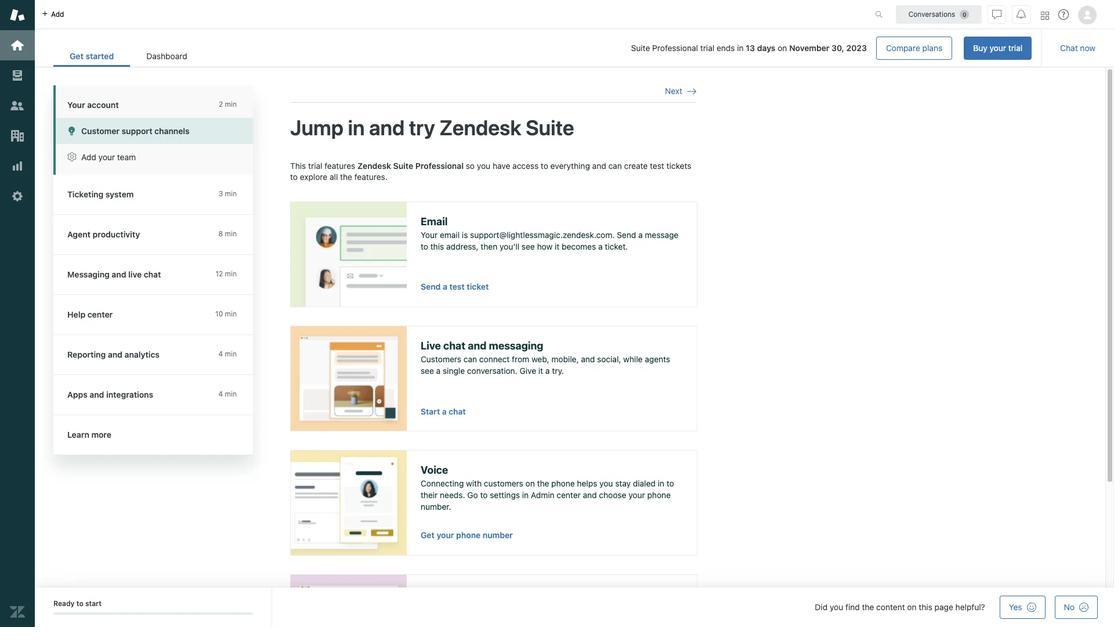 Task type: vqa. For each thing, say whether or not it's contained in the screenshot.
example (create)
no



Task type: describe. For each thing, give the bounding box(es) containing it.
min for reporting and analytics
[[225, 350, 237, 358]]

email
[[440, 230, 460, 240]]

conversations
[[909, 10, 956, 18]]

dialed
[[633, 479, 656, 489]]

chat now
[[1061, 43, 1096, 53]]

find
[[846, 602, 860, 612]]

footer containing did you find the content on this page helpful?
[[35, 588, 1115, 627]]

live
[[128, 269, 142, 279]]

while
[[624, 354, 643, 364]]

10
[[215, 310, 223, 318]]

stay
[[616, 479, 631, 489]]

this inside footer
[[919, 602, 933, 612]]

customers image
[[10, 98, 25, 113]]

choose
[[600, 490, 627, 500]]

trial for professional
[[701, 43, 715, 53]]

apps and integrations
[[67, 390, 153, 400]]

and left the live
[[112, 269, 126, 279]]

send inside email your email is support@lightlessmagic.zendesk.com. send a message to this address, then you'll see how it becomes a ticket.
[[617, 230, 637, 240]]

and inside voice connecting with customers on the phone helps you stay dialed in to their needs. go to settings in admin center and choose your phone number.
[[583, 490, 597, 500]]

it inside the live chat and messaging customers can connect from web, mobile, and social, while agents see a single conversation. give it a try.
[[539, 366, 544, 376]]

see inside email your email is support@lightlessmagic.zendesk.com. send a message to this address, then you'll see how it becomes a ticket.
[[522, 242, 535, 251]]

give
[[520, 366, 537, 376]]

apps
[[67, 390, 88, 400]]

12
[[216, 269, 223, 278]]

productivity
[[93, 229, 140, 239]]

then
[[481, 242, 498, 251]]

add your team button
[[56, 144, 253, 170]]

professional inside region
[[416, 161, 464, 170]]

now
[[1081, 43, 1096, 53]]

you'll
[[500, 242, 520, 251]]

get help image
[[1059, 9, 1070, 20]]

get for get your phone number
[[421, 530, 435, 540]]

learn more button
[[53, 415, 251, 455]]

tickets
[[667, 161, 692, 170]]

jump
[[290, 115, 344, 140]]

center inside "heading"
[[88, 310, 113, 319]]

30,
[[832, 43, 845, 53]]

example of how the agent accepts an incoming phone call as well as how to log the details of the call. image
[[291, 450, 407, 555]]

help center
[[67, 310, 113, 319]]

is
[[462, 230, 468, 240]]

add your team
[[81, 152, 136, 162]]

agent productivity heading
[[53, 215, 265, 255]]

buy
[[974, 43, 988, 53]]

zendesk image
[[10, 604, 25, 620]]

connecting
[[421, 479, 464, 489]]

agent
[[67, 229, 91, 239]]

explore
[[300, 172, 328, 182]]

min for apps and integrations
[[225, 390, 237, 398]]

dashboard tab
[[130, 45, 204, 67]]

learn more heading
[[53, 415, 265, 455]]

go
[[468, 490, 478, 500]]

2 vertical spatial on
[[908, 602, 917, 612]]

chat inside heading
[[144, 269, 161, 279]]

min for agent productivity
[[225, 229, 237, 238]]

4 min for integrations
[[219, 390, 237, 398]]

email your email is support@lightlessmagic.zendesk.com. send a message to this address, then you'll see how it becomes a ticket.
[[421, 215, 679, 251]]

to left start
[[76, 599, 83, 608]]

zendesk products image
[[1042, 11, 1050, 19]]

helpful?
[[956, 602, 986, 612]]

0 vertical spatial on
[[778, 43, 788, 53]]

system
[[106, 189, 134, 199]]

start
[[421, 407, 440, 416]]

in inside content-title region
[[348, 115, 365, 140]]

your inside email your email is support@lightlessmagic.zendesk.com. send a message to this address, then you'll see how it becomes a ticket.
[[421, 230, 438, 240]]

live
[[421, 340, 441, 352]]

chat inside the live chat and messaging customers can connect from web, mobile, and social, while agents see a single conversation. give it a try.
[[444, 340, 466, 352]]

the inside so you have access to everything and can create test tickets to explore all the features.
[[340, 172, 353, 182]]

2 horizontal spatial suite
[[632, 43, 651, 53]]

your for get your phone number
[[437, 530, 454, 540]]

web,
[[532, 354, 550, 364]]

messaging
[[67, 269, 110, 279]]

2 min
[[219, 100, 237, 109]]

ticket
[[467, 282, 489, 292]]

settings
[[490, 490, 520, 500]]

live chat and messaging customers can connect from web, mobile, and social, while agents see a single conversation. give it a try.
[[421, 340, 671, 376]]

and inside content-title region
[[369, 115, 405, 140]]

professional inside section
[[653, 43, 699, 53]]

how
[[537, 242, 553, 251]]

can inside so you have access to everything and can create test tickets to explore all the features.
[[609, 161, 622, 170]]

messaging
[[489, 340, 544, 352]]

min for ticketing system
[[225, 189, 237, 198]]

have
[[493, 161, 511, 170]]

ticket.
[[605, 242, 628, 251]]

start
[[85, 599, 102, 608]]

more
[[91, 430, 111, 440]]

number
[[483, 530, 513, 540]]

get started
[[70, 51, 114, 61]]

suite inside region
[[393, 161, 414, 170]]

region containing email
[[290, 160, 698, 627]]

so you have access to everything and can create test tickets to explore all the features.
[[290, 161, 692, 182]]

your inside voice connecting with customers on the phone helps you stay dialed in to their needs. go to settings in admin center and choose your phone number.
[[629, 490, 646, 500]]

chat now button
[[1052, 37, 1106, 60]]

2 horizontal spatial the
[[863, 602, 875, 612]]

12 min
[[216, 269, 237, 278]]

start a chat button
[[421, 406, 466, 417]]

admin
[[531, 490, 555, 500]]

no
[[1065, 602, 1075, 612]]

their
[[421, 490, 438, 500]]

button displays agent's chat status as invisible. image
[[993, 10, 1002, 19]]

your inside heading
[[67, 100, 85, 110]]

8 min
[[219, 229, 237, 238]]

0 horizontal spatial phone
[[457, 530, 481, 540]]

chat inside button
[[449, 407, 466, 416]]

dashboard
[[147, 51, 187, 61]]

so
[[466, 161, 475, 170]]

13
[[746, 43, 756, 53]]

a left message
[[639, 230, 643, 240]]

see inside the live chat and messaging customers can connect from web, mobile, and social, while agents see a single conversation. give it a try.
[[421, 366, 434, 376]]

jump in and try zendesk suite
[[290, 115, 575, 140]]

November 30, 2023 text field
[[790, 43, 868, 53]]

section containing suite professional trial ends in
[[213, 37, 1033, 60]]

compare plans
[[887, 43, 943, 53]]

min for your account
[[225, 100, 237, 109]]

did
[[816, 602, 828, 612]]

views image
[[10, 68, 25, 83]]

notifications image
[[1017, 10, 1027, 19]]

this inside email your email is support@lightlessmagic.zendesk.com. send a message to this address, then you'll see how it becomes a ticket.
[[431, 242, 444, 251]]

customers
[[484, 479, 524, 489]]

you for did
[[830, 602, 844, 612]]

suite inside content-title region
[[526, 115, 575, 140]]

your for buy your trial
[[990, 43, 1007, 53]]

example of conversation inside of messaging and the customer is asking the agent about changing the size of the retail order. image
[[291, 326, 407, 431]]

try.
[[552, 366, 564, 376]]

features
[[325, 161, 356, 170]]

send a test ticket
[[421, 282, 489, 292]]



Task type: locate. For each thing, give the bounding box(es) containing it.
in left "13"
[[738, 43, 744, 53]]

0 vertical spatial get
[[70, 51, 84, 61]]

no button
[[1055, 596, 1099, 619]]

trial inside region
[[308, 161, 323, 170]]

0 vertical spatial it
[[555, 242, 560, 251]]

1 vertical spatial suite
[[526, 115, 575, 140]]

conversation.
[[467, 366, 518, 376]]

1 horizontal spatial see
[[522, 242, 535, 251]]

phone up admin
[[552, 479, 575, 489]]

this trial features zendesk suite professional
[[290, 161, 464, 170]]

and down helps
[[583, 490, 597, 500]]

you inside so you have access to everything and can create test tickets to explore all the features.
[[477, 161, 491, 170]]

1 vertical spatial the
[[537, 479, 550, 489]]

get inside region
[[421, 530, 435, 540]]

1 vertical spatial chat
[[444, 340, 466, 352]]

2023
[[847, 43, 868, 53]]

helps
[[577, 479, 598, 489]]

your for add your team
[[98, 152, 115, 162]]

conversations button
[[897, 5, 983, 24]]

2 vertical spatial you
[[830, 602, 844, 612]]

center right help
[[88, 310, 113, 319]]

create
[[625, 161, 648, 170]]

reporting and analytics heading
[[53, 335, 265, 375]]

0 horizontal spatial suite
[[393, 161, 414, 170]]

example of a help center article. image
[[291, 575, 407, 627]]

2 vertical spatial phone
[[457, 530, 481, 540]]

buy your trial
[[974, 43, 1023, 53]]

learn more
[[67, 430, 111, 440]]

section
[[213, 37, 1033, 60]]

0 horizontal spatial on
[[526, 479, 535, 489]]

a left ticket.
[[599, 242, 603, 251]]

started
[[86, 51, 114, 61]]

a right 'start'
[[442, 407, 447, 416]]

1 vertical spatial professional
[[416, 161, 464, 170]]

customer support channels button
[[56, 118, 253, 144]]

1 vertical spatial send
[[421, 282, 441, 292]]

center inside voice connecting with customers on the phone helps you stay dialed in to their needs. go to settings in admin center and choose your phone number.
[[557, 490, 581, 500]]

0 vertical spatial this
[[431, 242, 444, 251]]

6 min from the top
[[225, 350, 237, 358]]

10 min
[[215, 310, 237, 318]]

1 vertical spatial zendesk
[[358, 161, 391, 170]]

test right create
[[650, 161, 665, 170]]

and up connect at the bottom left of the page
[[468, 340, 487, 352]]

zendesk
[[440, 115, 522, 140], [358, 161, 391, 170]]

1 horizontal spatial zendesk
[[440, 115, 522, 140]]

1 horizontal spatial you
[[600, 479, 613, 489]]

customer support channels
[[81, 126, 190, 136]]

can up single
[[464, 354, 477, 364]]

trial up "explore"
[[308, 161, 323, 170]]

0 vertical spatial see
[[522, 242, 535, 251]]

support
[[122, 126, 152, 136]]

a left ticket
[[443, 282, 448, 292]]

messaging and live chat heading
[[53, 255, 265, 295]]

1 vertical spatial phone
[[648, 490, 671, 500]]

phone left number
[[457, 530, 481, 540]]

zendesk up so
[[440, 115, 522, 140]]

on right content
[[908, 602, 917, 612]]

1 vertical spatial center
[[557, 490, 581, 500]]

customer
[[81, 126, 120, 136]]

a down customers
[[436, 366, 441, 376]]

and left social,
[[581, 354, 595, 364]]

see down customers
[[421, 366, 434, 376]]

min for messaging and live chat
[[225, 269, 237, 278]]

start a chat
[[421, 407, 466, 416]]

and
[[369, 115, 405, 140], [593, 161, 607, 170], [112, 269, 126, 279], [468, 340, 487, 352], [108, 350, 123, 359], [581, 354, 595, 364], [90, 390, 104, 400], [583, 490, 597, 500]]

this
[[431, 242, 444, 251], [919, 602, 933, 612]]

0 horizontal spatial your
[[67, 100, 85, 110]]

a
[[639, 230, 643, 240], [599, 242, 603, 251], [443, 282, 448, 292], [436, 366, 441, 376], [546, 366, 550, 376], [442, 407, 447, 416]]

get your phone number
[[421, 530, 513, 540]]

main element
[[0, 0, 35, 627]]

apps and integrations heading
[[53, 375, 265, 415]]

0 horizontal spatial trial
[[308, 161, 323, 170]]

0 horizontal spatial send
[[421, 282, 441, 292]]

it right how
[[555, 242, 560, 251]]

the
[[340, 172, 353, 182], [537, 479, 550, 489], [863, 602, 875, 612]]

help center heading
[[53, 295, 265, 335]]

3 min from the top
[[225, 229, 237, 238]]

you right did
[[830, 602, 844, 612]]

min inside your account heading
[[225, 100, 237, 109]]

the inside voice connecting with customers on the phone helps you stay dialed in to their needs. go to settings in admin center and choose your phone number.
[[537, 479, 550, 489]]

2 4 min from the top
[[219, 390, 237, 398]]

min inside 'messaging and live chat' heading
[[225, 269, 237, 278]]

0 vertical spatial professional
[[653, 43, 699, 53]]

0 horizontal spatial can
[[464, 354, 477, 364]]

min inside ticketing system "heading"
[[225, 189, 237, 198]]

from
[[512, 354, 530, 364]]

reporting image
[[10, 159, 25, 174]]

1 4 min from the top
[[219, 350, 237, 358]]

0 horizontal spatial get
[[70, 51, 84, 61]]

try
[[409, 115, 435, 140]]

1 vertical spatial you
[[600, 479, 613, 489]]

reporting
[[67, 350, 106, 359]]

min
[[225, 100, 237, 109], [225, 189, 237, 198], [225, 229, 237, 238], [225, 269, 237, 278], [225, 310, 237, 318], [225, 350, 237, 358], [225, 390, 237, 398]]

2 horizontal spatial on
[[908, 602, 917, 612]]

4 for reporting and analytics
[[219, 350, 223, 358]]

support@lightlessmagic.zendesk.com.
[[470, 230, 615, 240]]

min for help center
[[225, 310, 237, 318]]

it down web,
[[539, 366, 544, 376]]

min inside help center "heading"
[[225, 310, 237, 318]]

in right jump
[[348, 115, 365, 140]]

zendesk up features.
[[358, 161, 391, 170]]

chat up customers
[[444, 340, 466, 352]]

in right dialed
[[658, 479, 665, 489]]

1 vertical spatial your
[[421, 230, 438, 240]]

0 horizontal spatial the
[[340, 172, 353, 182]]

4 min
[[219, 350, 237, 358], [219, 390, 237, 398]]

days
[[758, 43, 776, 53]]

can inside the live chat and messaging customers can connect from web, mobile, and social, while agents see a single conversation. give it a try.
[[464, 354, 477, 364]]

yes button
[[1000, 596, 1046, 619]]

get down number.
[[421, 530, 435, 540]]

2 min from the top
[[225, 189, 237, 198]]

0 horizontal spatial zendesk
[[358, 161, 391, 170]]

get started image
[[10, 38, 25, 53]]

trial down notifications image
[[1009, 43, 1023, 53]]

2 vertical spatial chat
[[449, 407, 466, 416]]

your
[[990, 43, 1007, 53], [98, 152, 115, 162], [629, 490, 646, 500], [437, 530, 454, 540]]

single
[[443, 366, 465, 376]]

your down dialed
[[629, 490, 646, 500]]

1 horizontal spatial your
[[421, 230, 438, 240]]

team
[[117, 152, 136, 162]]

buy your trial button
[[965, 37, 1033, 60]]

2 4 from the top
[[219, 390, 223, 398]]

chat right 'start'
[[449, 407, 466, 416]]

1 vertical spatial test
[[450, 282, 465, 292]]

send
[[617, 230, 637, 240], [421, 282, 441, 292]]

0 horizontal spatial professional
[[416, 161, 464, 170]]

to down email
[[421, 242, 429, 251]]

compare
[[887, 43, 921, 53]]

0 vertical spatial 4 min
[[219, 350, 237, 358]]

test inside so you have access to everything and can create test tickets to explore all the features.
[[650, 161, 665, 170]]

this down email
[[431, 242, 444, 251]]

0 vertical spatial zendesk
[[440, 115, 522, 140]]

your left account
[[67, 100, 85, 110]]

min inside reporting and analytics heading
[[225, 350, 237, 358]]

learn
[[67, 430, 89, 440]]

it inside email your email is support@lightlessmagic.zendesk.com. send a message to this address, then you'll see how it becomes a ticket.
[[555, 242, 560, 251]]

0 horizontal spatial test
[[450, 282, 465, 292]]

1 horizontal spatial on
[[778, 43, 788, 53]]

on up admin
[[526, 479, 535, 489]]

agents
[[645, 354, 671, 364]]

2 horizontal spatial phone
[[648, 490, 671, 500]]

connect
[[480, 354, 510, 364]]

customers
[[421, 354, 462, 364]]

ends
[[717, 43, 735, 53]]

see left how
[[522, 242, 535, 251]]

footer
[[35, 588, 1115, 627]]

progress-bar progress bar
[[53, 613, 253, 615]]

you for so
[[477, 161, 491, 170]]

organizations image
[[10, 128, 25, 143]]

professional
[[653, 43, 699, 53], [416, 161, 464, 170]]

phone down dialed
[[648, 490, 671, 500]]

trial for your
[[1009, 43, 1023, 53]]

a inside button
[[442, 407, 447, 416]]

region
[[290, 160, 698, 627]]

2 horizontal spatial you
[[830, 602, 844, 612]]

mobile,
[[552, 354, 579, 364]]

on right days
[[778, 43, 788, 53]]

and right 'everything'
[[593, 161, 607, 170]]

1 horizontal spatial it
[[555, 242, 560, 251]]

4 for apps and integrations
[[219, 390, 223, 398]]

you right so
[[477, 161, 491, 170]]

4 inside apps and integrations heading
[[219, 390, 223, 398]]

center down helps
[[557, 490, 581, 500]]

0 vertical spatial center
[[88, 310, 113, 319]]

on
[[778, 43, 788, 53], [526, 479, 535, 489], [908, 602, 917, 612]]

send up ticket.
[[617, 230, 637, 240]]

number.
[[421, 501, 452, 511]]

0 vertical spatial chat
[[144, 269, 161, 279]]

send left ticket
[[421, 282, 441, 292]]

to right access
[[541, 161, 549, 170]]

send a test ticket link
[[421, 282, 489, 292]]

add
[[51, 10, 64, 18]]

zendesk support image
[[10, 8, 25, 23]]

your right buy
[[990, 43, 1007, 53]]

voice connecting with customers on the phone helps you stay dialed in to their needs. go to settings in admin center and choose your phone number.
[[421, 464, 675, 511]]

your inside buy your trial button
[[990, 43, 1007, 53]]

1 horizontal spatial send
[[617, 230, 637, 240]]

0 vertical spatial the
[[340, 172, 353, 182]]

everything
[[551, 161, 590, 170]]

1 vertical spatial 4
[[219, 390, 223, 398]]

4 min inside apps and integrations heading
[[219, 390, 237, 398]]

all
[[330, 172, 338, 182]]

7 min from the top
[[225, 390, 237, 398]]

2 vertical spatial suite
[[393, 161, 414, 170]]

account
[[87, 100, 119, 110]]

chat right the live
[[144, 269, 161, 279]]

1 vertical spatial get
[[421, 530, 435, 540]]

professional up 'next'
[[653, 43, 699, 53]]

to inside email your email is support@lightlessmagic.zendesk.com. send a message to this address, then you'll see how it becomes a ticket.
[[421, 242, 429, 251]]

add button
[[35, 0, 71, 28]]

in left admin
[[523, 490, 529, 500]]

1 horizontal spatial this
[[919, 602, 933, 612]]

this left 'page'
[[919, 602, 933, 612]]

1 horizontal spatial phone
[[552, 479, 575, 489]]

ticketing system heading
[[53, 175, 265, 215]]

1 vertical spatial it
[[539, 366, 544, 376]]

ticketing system
[[67, 189, 134, 199]]

to down this
[[290, 172, 298, 182]]

to right 'go'
[[481, 490, 488, 500]]

can left create
[[609, 161, 622, 170]]

trial inside buy your trial button
[[1009, 43, 1023, 53]]

get for get started
[[70, 51, 84, 61]]

2 horizontal spatial trial
[[1009, 43, 1023, 53]]

4 min from the top
[[225, 269, 237, 278]]

professional left so
[[416, 161, 464, 170]]

test left ticket
[[450, 282, 465, 292]]

your down number.
[[437, 530, 454, 540]]

features.
[[355, 172, 388, 182]]

you up choose
[[600, 479, 613, 489]]

add
[[81, 152, 96, 162]]

0 horizontal spatial it
[[539, 366, 544, 376]]

november
[[790, 43, 830, 53]]

1 horizontal spatial suite
[[526, 115, 575, 140]]

and right apps on the bottom
[[90, 390, 104, 400]]

get
[[70, 51, 84, 61], [421, 530, 435, 540]]

tab list containing get started
[[53, 45, 204, 67]]

1 vertical spatial see
[[421, 366, 434, 376]]

1 horizontal spatial professional
[[653, 43, 699, 53]]

4 min inside reporting and analytics heading
[[219, 350, 237, 358]]

3 min
[[219, 189, 237, 198]]

your down email
[[421, 230, 438, 240]]

0 horizontal spatial you
[[477, 161, 491, 170]]

trial left ends
[[701, 43, 715, 53]]

min inside 'agent productivity' heading
[[225, 229, 237, 238]]

message
[[645, 230, 679, 240]]

4 inside reporting and analytics heading
[[219, 350, 223, 358]]

admin image
[[10, 189, 25, 204]]

content-title region
[[290, 115, 697, 141]]

suite
[[632, 43, 651, 53], [526, 115, 575, 140], [393, 161, 414, 170]]

help
[[67, 310, 85, 319]]

voice
[[421, 464, 448, 476]]

the right the "find"
[[863, 602, 875, 612]]

1 vertical spatial 4 min
[[219, 390, 237, 398]]

analytics
[[125, 350, 160, 359]]

1 vertical spatial can
[[464, 354, 477, 364]]

0 vertical spatial your
[[67, 100, 85, 110]]

a left 'try.'
[[546, 366, 550, 376]]

0 horizontal spatial see
[[421, 366, 434, 376]]

with
[[466, 479, 482, 489]]

1 horizontal spatial can
[[609, 161, 622, 170]]

0 vertical spatial suite
[[632, 43, 651, 53]]

0 vertical spatial 4
[[219, 350, 223, 358]]

tab list
[[53, 45, 204, 67]]

1 horizontal spatial center
[[557, 490, 581, 500]]

min inside apps and integrations heading
[[225, 390, 237, 398]]

5 min from the top
[[225, 310, 237, 318]]

1 vertical spatial on
[[526, 479, 535, 489]]

the up admin
[[537, 479, 550, 489]]

1 horizontal spatial test
[[650, 161, 665, 170]]

and left the analytics
[[108, 350, 123, 359]]

and inside so you have access to everything and can create test tickets to explore all the features.
[[593, 161, 607, 170]]

1 horizontal spatial trial
[[701, 43, 715, 53]]

to right dialed
[[667, 479, 675, 489]]

ticketing
[[67, 189, 103, 199]]

example of email conversation inside of the ticketing system and the customer is asking the agent about reimbursement policy. image
[[291, 202, 407, 306]]

next
[[665, 86, 683, 96]]

yes
[[1010, 602, 1023, 612]]

messaging and live chat
[[67, 269, 161, 279]]

page
[[935, 602, 954, 612]]

4 min for analytics
[[219, 350, 237, 358]]

0 vertical spatial you
[[477, 161, 491, 170]]

get left started
[[70, 51, 84, 61]]

and left try
[[369, 115, 405, 140]]

1 horizontal spatial the
[[537, 479, 550, 489]]

0 vertical spatial send
[[617, 230, 637, 240]]

you inside voice connecting with customers on the phone helps you stay dialed in to their needs. go to settings in admin center and choose your phone number.
[[600, 479, 613, 489]]

0 vertical spatial test
[[650, 161, 665, 170]]

0 horizontal spatial this
[[431, 242, 444, 251]]

your account heading
[[53, 85, 265, 118]]

your inside add your team 'button'
[[98, 152, 115, 162]]

your right "add"
[[98, 152, 115, 162]]

the right all
[[340, 172, 353, 182]]

0 vertical spatial can
[[609, 161, 622, 170]]

on inside voice connecting with customers on the phone helps you stay dialed in to their needs. go to settings in admin center and choose your phone number.
[[526, 479, 535, 489]]

1 vertical spatial this
[[919, 602, 933, 612]]

zendesk inside content-title region
[[440, 115, 522, 140]]

0 horizontal spatial center
[[88, 310, 113, 319]]

2 vertical spatial the
[[863, 602, 875, 612]]

see
[[522, 242, 535, 251], [421, 366, 434, 376]]

0 vertical spatial phone
[[552, 479, 575, 489]]

center
[[88, 310, 113, 319], [557, 490, 581, 500]]

address,
[[447, 242, 479, 251]]

1 min from the top
[[225, 100, 237, 109]]

integrations
[[106, 390, 153, 400]]

plans
[[923, 43, 943, 53]]

1 4 from the top
[[219, 350, 223, 358]]

1 horizontal spatial get
[[421, 530, 435, 540]]

get inside tab list
[[70, 51, 84, 61]]



